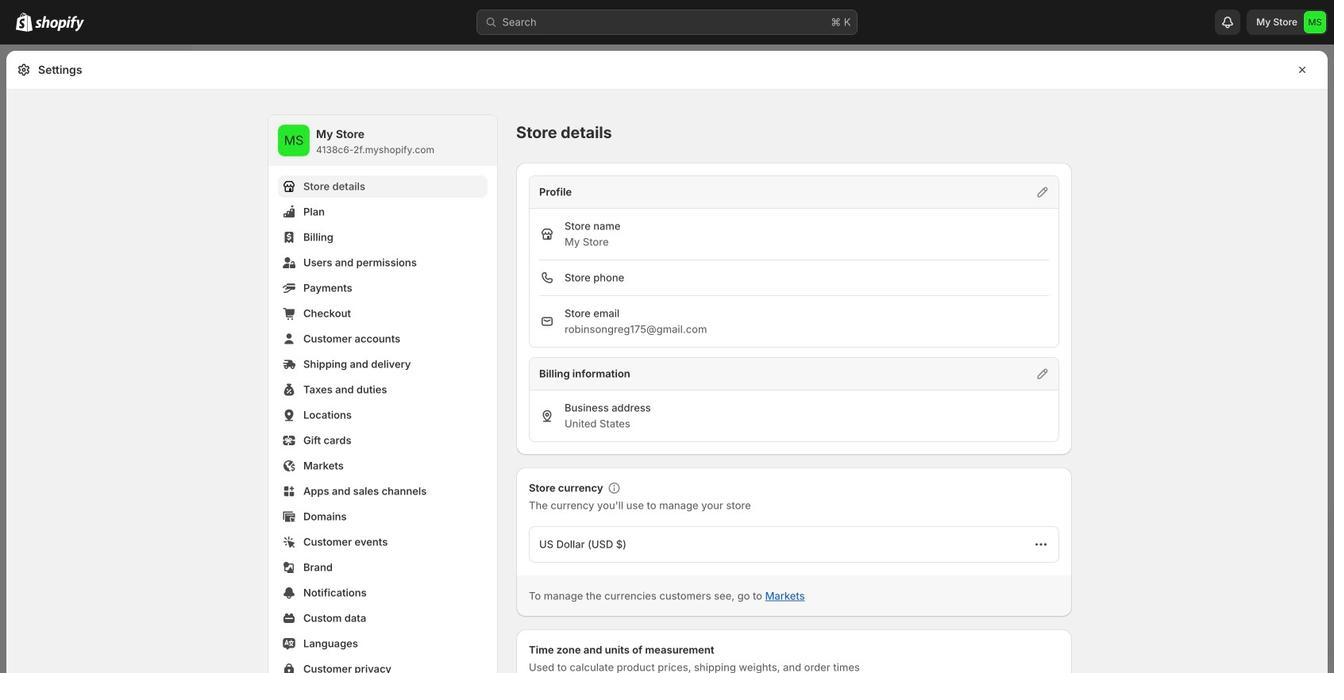 Task type: vqa. For each thing, say whether or not it's contained in the screenshot.
'subscription'
no



Task type: describe. For each thing, give the bounding box(es) containing it.
my store image
[[278, 125, 310, 156]]

my store image
[[1304, 11, 1327, 33]]

shopify image
[[16, 13, 33, 32]]

shop settings menu element
[[268, 115, 497, 674]]

shopify image
[[35, 16, 84, 32]]



Task type: locate. For each thing, give the bounding box(es) containing it.
settings dialog
[[6, 51, 1328, 674]]



